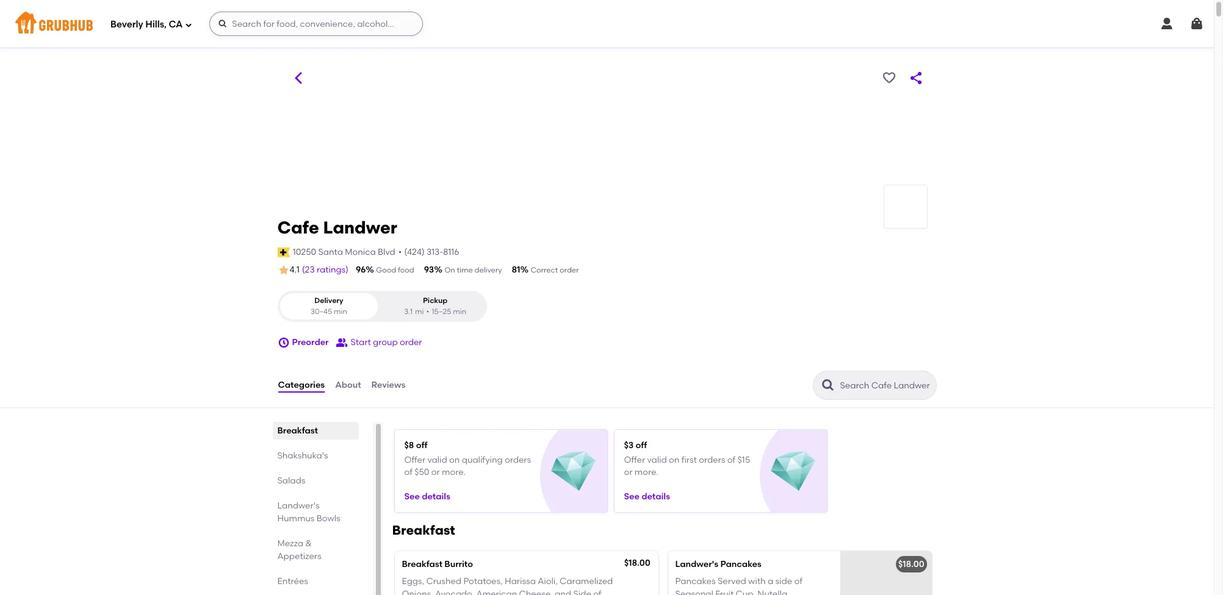 Task type: vqa. For each thing, say whether or not it's contained in the screenshot.
the of within the $8 off Offer valid on qualifying orders of $50 or more.
yes



Task type: describe. For each thing, give the bounding box(es) containing it.
harissa
[[505, 577, 536, 588]]

people icon image
[[336, 337, 348, 349]]

fruit
[[716, 590, 734, 596]]

Search Cafe Landwer search field
[[839, 380, 933, 392]]

or for $8 off
[[432, 468, 440, 478]]

beverly hills, ca
[[111, 19, 183, 30]]

promo image for offer valid on qualifying orders of $50 or more.
[[551, 450, 596, 495]]

breakfast tab
[[277, 425, 354, 438]]

first
[[682, 455, 697, 466]]

more. for qualifying
[[442, 468, 466, 478]]

correct
[[531, 266, 558, 275]]

reviews
[[372, 380, 406, 391]]

avocado,
[[435, 590, 475, 596]]

of for $15
[[728, 455, 736, 466]]

313-
[[427, 247, 443, 257]]

breakfast for breakfast burrito
[[402, 560, 443, 570]]

details for $8 off offer valid on qualifying orders of $50 or more.
[[422, 492, 450, 502]]

breakfast for breakfast tab
[[277, 426, 318, 437]]

save this restaurant button
[[878, 67, 900, 89]]

mi
[[415, 308, 424, 316]]

caret left icon image
[[291, 71, 306, 85]]

10250 santa monica blvd
[[293, 247, 396, 257]]

svg image inside preorder 'button'
[[277, 337, 290, 349]]

15–25
[[432, 308, 451, 316]]

cheese,
[[519, 590, 553, 596]]

salads
[[277, 476, 306, 487]]

on for first
[[669, 455, 680, 466]]

reviews button
[[371, 364, 406, 408]]

4.1
[[290, 265, 300, 275]]

mezza & appetizers
[[277, 539, 321, 562]]

landwer's hummus bowls tab
[[277, 500, 354, 526]]

entrées tab
[[277, 576, 354, 589]]

option group containing delivery 30–45 min
[[277, 291, 487, 322]]

burrito
[[445, 560, 473, 570]]

promo image for offer valid on first orders of $15 or more.
[[771, 450, 816, 495]]

of for $50
[[404, 468, 413, 478]]

$15
[[738, 455, 750, 466]]

$3
[[624, 441, 634, 451]]

delivery
[[475, 266, 502, 275]]

$8
[[404, 441, 414, 451]]

star icon image
[[277, 264, 290, 277]]

landwer's for pancakes
[[676, 560, 719, 570]]

landwer's pancakes
[[676, 560, 762, 570]]

Search for food, convenience, alcohol... search field
[[210, 12, 423, 36]]

see details button for $8 off offer valid on qualifying orders of $50 or more.
[[404, 486, 450, 508]]

• (424) 313-8116
[[399, 247, 459, 257]]

about
[[335, 380, 361, 391]]

on
[[445, 266, 455, 275]]

main navigation navigation
[[0, 0, 1214, 48]]

eggs,
[[402, 577, 424, 588]]

good food
[[376, 266, 414, 275]]

0 horizontal spatial $18.00
[[624, 559, 651, 569]]

appetizers
[[277, 552, 321, 562]]

start
[[351, 338, 371, 348]]

a
[[768, 577, 774, 588]]

shakshuka's
[[277, 451, 328, 462]]

orders for qualifying
[[505, 455, 531, 466]]

eggs, crushed potatoes, harissa aioli, caramelized onions, avocado, american cheese, and side o
[[402, 577, 613, 596]]

preorder
[[292, 338, 329, 348]]

off for $8 off
[[416, 441, 428, 451]]

preorder button
[[277, 332, 329, 354]]

off for $3 off
[[636, 441, 647, 451]]

blvd
[[378, 247, 396, 257]]

shakshuka's tab
[[277, 450, 354, 463]]

subscription pass image
[[277, 248, 290, 258]]

side
[[574, 590, 592, 596]]

entrées
[[277, 577, 308, 587]]

0 vertical spatial order
[[560, 266, 579, 275]]

ca
[[169, 19, 183, 30]]

cafe
[[277, 217, 319, 238]]

cafe landwer
[[277, 217, 397, 238]]

on time delivery
[[445, 266, 502, 275]]

more. for first
[[635, 468, 659, 478]]

about button
[[335, 364, 362, 408]]

side
[[776, 577, 793, 588]]

of inside pancakes served with a side of seasonal fruit cup, nutella
[[795, 577, 803, 588]]

food
[[398, 266, 414, 275]]

group
[[373, 338, 398, 348]]

offer for $8
[[404, 455, 426, 466]]

hummus
[[277, 514, 315, 525]]

$3 off offer valid on first orders of $15 or more.
[[624, 441, 750, 478]]

monica
[[345, 247, 376, 257]]

$8 off offer valid on qualifying orders of $50 or more.
[[404, 441, 531, 478]]

american
[[477, 590, 517, 596]]

pickup
[[423, 297, 448, 305]]

landwer's for hummus
[[277, 501, 320, 512]]

cup,
[[736, 590, 756, 596]]



Task type: locate. For each thing, give the bounding box(es) containing it.
of
[[728, 455, 736, 466], [404, 468, 413, 478], [795, 577, 803, 588]]

0 horizontal spatial min
[[334, 308, 347, 316]]

see details down '$50'
[[404, 492, 450, 502]]

0 vertical spatial pancakes
[[721, 560, 762, 570]]

details down $3 off offer valid on first orders of $15 or more.
[[642, 492, 670, 502]]

• right mi
[[427, 308, 429, 316]]

1 horizontal spatial $18.00
[[899, 560, 925, 570]]

10250 santa monica blvd button
[[292, 246, 396, 259]]

0 horizontal spatial details
[[422, 492, 450, 502]]

option group
[[277, 291, 487, 322]]

served
[[718, 577, 747, 588]]

landwer's pancakes image
[[840, 552, 932, 596]]

1 vertical spatial order
[[400, 338, 422, 348]]

30–45
[[311, 308, 332, 316]]

on left qualifying
[[449, 455, 460, 466]]

offer down $3
[[624, 455, 645, 466]]

details down '$50'
[[422, 492, 450, 502]]

96
[[356, 265, 366, 275]]

1 promo image from the left
[[551, 450, 596, 495]]

breakfast up shakshuka's
[[277, 426, 318, 437]]

(424) 313-8116 button
[[404, 246, 459, 259]]

of left $15
[[728, 455, 736, 466]]

(23
[[302, 265, 315, 275]]

pickup 3.1 mi • 15–25 min
[[404, 297, 466, 316]]

offer inside $3 off offer valid on first orders of $15 or more.
[[624, 455, 645, 466]]

of inside $8 off offer valid on qualifying orders of $50 or more.
[[404, 468, 413, 478]]

min inside pickup 3.1 mi • 15–25 min
[[453, 308, 466, 316]]

time
[[457, 266, 473, 275]]

2 vertical spatial of
[[795, 577, 803, 588]]

aioli,
[[538, 577, 558, 588]]

offer for $3
[[624, 455, 645, 466]]

valid inside $8 off offer valid on qualifying orders of $50 or more.
[[428, 455, 447, 466]]

(23 ratings)
[[302, 265, 349, 275]]

0 horizontal spatial svg image
[[218, 19, 228, 29]]

2 horizontal spatial of
[[795, 577, 803, 588]]

of left '$50'
[[404, 468, 413, 478]]

order right the correct
[[560, 266, 579, 275]]

see
[[404, 492, 420, 502], [624, 492, 640, 502]]

2 valid from the left
[[647, 455, 667, 466]]

min
[[334, 308, 347, 316], [453, 308, 466, 316]]

orders inside $8 off offer valid on qualifying orders of $50 or more.
[[505, 455, 531, 466]]

start group order
[[351, 338, 422, 348]]

1 vertical spatial breakfast
[[392, 523, 455, 539]]

breakfast inside breakfast tab
[[277, 426, 318, 437]]

pancakes up seasonal
[[676, 577, 716, 588]]

offer up '$50'
[[404, 455, 426, 466]]

2 details from the left
[[642, 492, 670, 502]]

correct order
[[531, 266, 579, 275]]

or inside $3 off offer valid on first orders of $15 or more.
[[624, 468, 633, 478]]

0 horizontal spatial order
[[400, 338, 422, 348]]

potatoes,
[[464, 577, 503, 588]]

0 horizontal spatial promo image
[[551, 450, 596, 495]]

1 details from the left
[[422, 492, 450, 502]]

delivery 30–45 min
[[311, 297, 347, 316]]

order inside button
[[400, 338, 422, 348]]

2 see from the left
[[624, 492, 640, 502]]

2 on from the left
[[669, 455, 680, 466]]

and
[[555, 590, 572, 596]]

bowls
[[317, 514, 340, 525]]

$50
[[415, 468, 429, 478]]

0 horizontal spatial offer
[[404, 455, 426, 466]]

or for $3 off
[[624, 468, 633, 478]]

1 or from the left
[[432, 468, 440, 478]]

start group order button
[[336, 332, 422, 354]]

1 offer from the left
[[404, 455, 426, 466]]

0 vertical spatial •
[[399, 247, 402, 257]]

caramelized
[[560, 577, 613, 588]]

1 horizontal spatial svg image
[[277, 337, 290, 349]]

on inside $3 off offer valid on first orders of $15 or more.
[[669, 455, 680, 466]]

on for qualifying
[[449, 455, 460, 466]]

good
[[376, 266, 396, 275]]

2 offer from the left
[[624, 455, 645, 466]]

of right the side
[[795, 577, 803, 588]]

1 horizontal spatial see
[[624, 492, 640, 502]]

2 off from the left
[[636, 441, 647, 451]]

1 horizontal spatial of
[[728, 455, 736, 466]]

2 or from the left
[[624, 468, 633, 478]]

81
[[512, 265, 520, 275]]

1 horizontal spatial valid
[[647, 455, 667, 466]]

$18.00
[[624, 559, 651, 569], [899, 560, 925, 570]]

1 horizontal spatial •
[[427, 308, 429, 316]]

with
[[749, 577, 766, 588]]

landwer
[[323, 217, 397, 238]]

2 horizontal spatial svg image
[[1190, 16, 1205, 31]]

min down delivery
[[334, 308, 347, 316]]

more.
[[442, 468, 466, 478], [635, 468, 659, 478]]

• inside pickup 3.1 mi • 15–25 min
[[427, 308, 429, 316]]

see for offer valid on first orders of $15 or more.
[[624, 492, 640, 502]]

0 vertical spatial breakfast
[[277, 426, 318, 437]]

1 see details button from the left
[[404, 486, 450, 508]]

0 horizontal spatial •
[[399, 247, 402, 257]]

landwer's
[[277, 501, 320, 512], [676, 560, 719, 570]]

salads tab
[[277, 475, 354, 488]]

santa
[[318, 247, 343, 257]]

0 vertical spatial of
[[728, 455, 736, 466]]

categories
[[278, 380, 325, 391]]

min inside the delivery 30–45 min
[[334, 308, 347, 316]]

orders inside $3 off offer valid on first orders of $15 or more.
[[699, 455, 726, 466]]

1 vertical spatial landwer's
[[676, 560, 719, 570]]

or down $3
[[624, 468, 633, 478]]

0 horizontal spatial off
[[416, 441, 428, 451]]

share icon image
[[909, 71, 923, 85]]

3.1
[[404, 308, 413, 316]]

more. inside $3 off offer valid on first orders of $15 or more.
[[635, 468, 659, 478]]

on left first
[[669, 455, 680, 466]]

0 horizontal spatial on
[[449, 455, 460, 466]]

breakfast burrito
[[402, 560, 473, 570]]

onions,
[[402, 590, 433, 596]]

pancakes served with a side of seasonal fruit cup, nutella
[[676, 577, 808, 596]]

pancakes up the served
[[721, 560, 762, 570]]

1 on from the left
[[449, 455, 460, 466]]

see for offer valid on qualifying orders of $50 or more.
[[404, 492, 420, 502]]

0 horizontal spatial svg image
[[185, 21, 193, 28]]

0 vertical spatial landwer's
[[277, 501, 320, 512]]

landwer's up "hummus"
[[277, 501, 320, 512]]

1 horizontal spatial promo image
[[771, 450, 816, 495]]

breakfast
[[277, 426, 318, 437], [392, 523, 455, 539], [402, 560, 443, 570]]

valid left first
[[647, 455, 667, 466]]

1 horizontal spatial offer
[[624, 455, 645, 466]]

off inside $8 off offer valid on qualifying orders of $50 or more.
[[416, 441, 428, 451]]

valid for $3 off
[[647, 455, 667, 466]]

1 horizontal spatial or
[[624, 468, 633, 478]]

1 valid from the left
[[428, 455, 447, 466]]

see down '$50'
[[404, 492, 420, 502]]

1 horizontal spatial order
[[560, 266, 579, 275]]

1 horizontal spatial see details button
[[624, 486, 670, 508]]

min right 15–25
[[453, 308, 466, 316]]

pancakes inside pancakes served with a side of seasonal fruit cup, nutella
[[676, 577, 716, 588]]

1 off from the left
[[416, 441, 428, 451]]

&
[[305, 539, 312, 550]]

2 promo image from the left
[[771, 450, 816, 495]]

off
[[416, 441, 428, 451], [636, 441, 647, 451]]

1 horizontal spatial see details
[[624, 492, 670, 502]]

details
[[422, 492, 450, 502], [642, 492, 670, 502]]

0 horizontal spatial see details
[[404, 492, 450, 502]]

1 vertical spatial of
[[404, 468, 413, 478]]

order
[[560, 266, 579, 275], [400, 338, 422, 348]]

1 horizontal spatial min
[[453, 308, 466, 316]]

1 orders from the left
[[505, 455, 531, 466]]

•
[[399, 247, 402, 257], [427, 308, 429, 316]]

more. inside $8 off offer valid on qualifying orders of $50 or more.
[[442, 468, 466, 478]]

0 horizontal spatial of
[[404, 468, 413, 478]]

1 horizontal spatial more.
[[635, 468, 659, 478]]

breakfast up breakfast burrito
[[392, 523, 455, 539]]

beverly
[[111, 19, 143, 30]]

qualifying
[[462, 455, 503, 466]]

2 see details button from the left
[[624, 486, 670, 508]]

0 horizontal spatial see
[[404, 492, 420, 502]]

offer inside $8 off offer valid on qualifying orders of $50 or more.
[[404, 455, 426, 466]]

1 horizontal spatial pancakes
[[721, 560, 762, 570]]

or
[[432, 468, 440, 478], [624, 468, 633, 478]]

2 see details from the left
[[624, 492, 670, 502]]

2 more. from the left
[[635, 468, 659, 478]]

8116
[[443, 247, 459, 257]]

0 horizontal spatial valid
[[428, 455, 447, 466]]

valid
[[428, 455, 447, 466], [647, 455, 667, 466]]

1 see from the left
[[404, 492, 420, 502]]

0 horizontal spatial or
[[432, 468, 440, 478]]

93
[[424, 265, 434, 275]]

search icon image
[[821, 379, 836, 393]]

svg image
[[1160, 16, 1175, 31], [185, 21, 193, 28]]

1 vertical spatial •
[[427, 308, 429, 316]]

1 horizontal spatial on
[[669, 455, 680, 466]]

crushed
[[426, 577, 462, 588]]

promo image
[[551, 450, 596, 495], [771, 450, 816, 495]]

see details button
[[404, 486, 450, 508], [624, 486, 670, 508]]

1 horizontal spatial off
[[636, 441, 647, 451]]

delivery
[[315, 297, 343, 305]]

hills,
[[145, 19, 167, 30]]

see details button down $3
[[624, 486, 670, 508]]

pancakes
[[721, 560, 762, 570], [676, 577, 716, 588]]

orders right first
[[699, 455, 726, 466]]

off right $8
[[416, 441, 428, 451]]

1 see details from the left
[[404, 492, 450, 502]]

mezza
[[277, 539, 303, 550]]

or inside $8 off offer valid on qualifying orders of $50 or more.
[[432, 468, 440, 478]]

landwer's hummus bowls
[[277, 501, 340, 525]]

see down $3
[[624, 492, 640, 502]]

see details down $3
[[624, 492, 670, 502]]

orders right qualifying
[[505, 455, 531, 466]]

2 vertical spatial breakfast
[[402, 560, 443, 570]]

see details button for $3 off offer valid on first orders of $15 or more.
[[624, 486, 670, 508]]

1 horizontal spatial landwer's
[[676, 560, 719, 570]]

off inside $3 off offer valid on first orders of $15 or more.
[[636, 441, 647, 451]]

valid for $8 off
[[428, 455, 447, 466]]

0 horizontal spatial orders
[[505, 455, 531, 466]]

0 horizontal spatial more.
[[442, 468, 466, 478]]

1 horizontal spatial details
[[642, 492, 670, 502]]

see details for $3 off offer valid on first orders of $15 or more.
[[624, 492, 670, 502]]

mezza & appetizers tab
[[277, 538, 354, 564]]

landwer's up seasonal
[[676, 560, 719, 570]]

0 horizontal spatial landwer's
[[277, 501, 320, 512]]

see details button down '$50'
[[404, 486, 450, 508]]

orders for first
[[699, 455, 726, 466]]

on
[[449, 455, 460, 466], [669, 455, 680, 466]]

0 horizontal spatial pancakes
[[676, 577, 716, 588]]

breakfast up the eggs,
[[402, 560, 443, 570]]

1 horizontal spatial svg image
[[1160, 16, 1175, 31]]

seasonal
[[676, 590, 714, 596]]

2 min from the left
[[453, 308, 466, 316]]

• right blvd
[[399, 247, 402, 257]]

10250
[[293, 247, 316, 257]]

1 vertical spatial pancakes
[[676, 577, 716, 588]]

(424)
[[404, 247, 425, 257]]

2 orders from the left
[[699, 455, 726, 466]]

or right '$50'
[[432, 468, 440, 478]]

ratings)
[[317, 265, 349, 275]]

1 horizontal spatial orders
[[699, 455, 726, 466]]

off right $3
[[636, 441, 647, 451]]

categories button
[[277, 364, 326, 408]]

on inside $8 off offer valid on qualifying orders of $50 or more.
[[449, 455, 460, 466]]

svg image
[[1190, 16, 1205, 31], [218, 19, 228, 29], [277, 337, 290, 349]]

valid up '$50'
[[428, 455, 447, 466]]

save this restaurant image
[[882, 71, 897, 85]]

valid inside $3 off offer valid on first orders of $15 or more.
[[647, 455, 667, 466]]

of inside $3 off offer valid on first orders of $15 or more.
[[728, 455, 736, 466]]

details for $3 off offer valid on first orders of $15 or more.
[[642, 492, 670, 502]]

order right the group
[[400, 338, 422, 348]]

see details for $8 off offer valid on qualifying orders of $50 or more.
[[404, 492, 450, 502]]

0 horizontal spatial see details button
[[404, 486, 450, 508]]

1 min from the left
[[334, 308, 347, 316]]

1 more. from the left
[[442, 468, 466, 478]]

landwer's inside landwer's hummus bowls
[[277, 501, 320, 512]]



